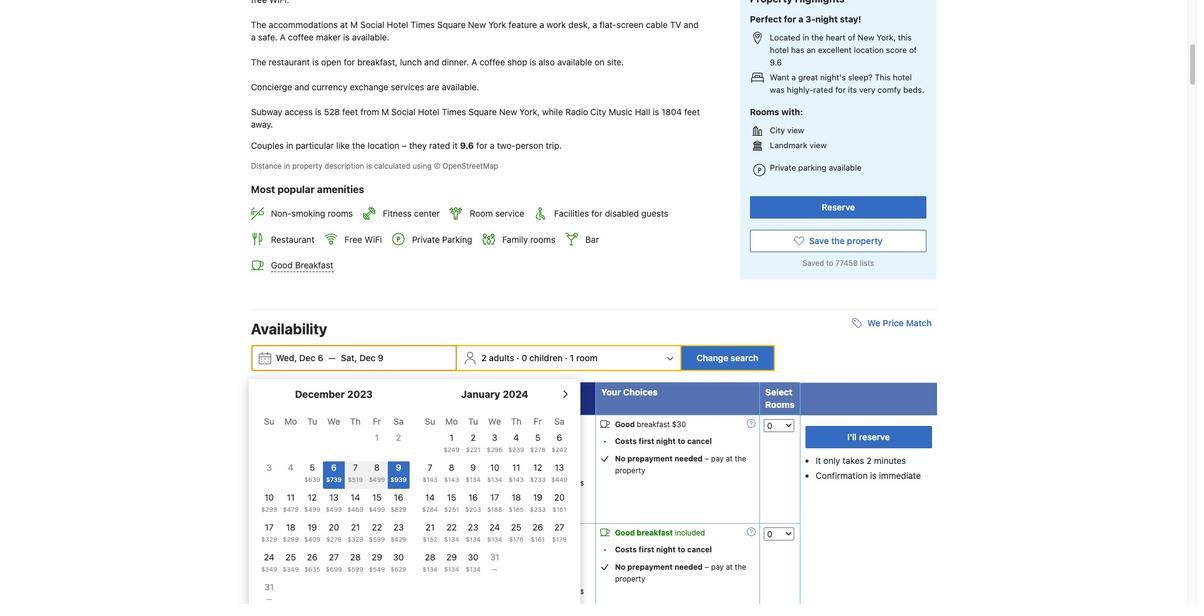 Task type: locate. For each thing, give the bounding box(es) containing it.
23 $429
[[391, 523, 407, 544]]

9 right sat,
[[378, 353, 384, 364]]

17 inside 17 $188
[[490, 493, 499, 503]]

$599 inside 28 december 2023 option
[[347, 566, 363, 574]]

your choices
[[601, 387, 658, 398]]

31 — inside 31 december 2023 option
[[265, 583, 274, 604]]

breakfast for good
[[637, 421, 670, 430]]

2 more details on meals and payment options image from the top
[[747, 528, 756, 537]]

2 16 from the left
[[468, 493, 478, 503]]

2 January 2024 checkbox
[[462, 432, 484, 460]]

24 inside the 24 $134
[[489, 523, 500, 533]]

18
[[512, 493, 521, 503], [286, 523, 295, 533]]

27 up $179
[[554, 523, 564, 533]]

$143 inside 7 january 2024 option
[[423, 477, 438, 484]]

11 January 2024 checkbox
[[506, 462, 527, 490]]

2 14 from the left
[[425, 493, 435, 503]]

1 10% off. you're getting a reduced rate because this property is offering a discount.. element from the top
[[492, 448, 526, 462]]

it only takes 2 minutes confirmation is immediate
[[816, 456, 921, 482]]

— inside 31 december 2023 option
[[266, 596, 272, 604]]

1 · from the left
[[517, 353, 519, 364]]

1 mo from the left
[[284, 417, 297, 427]]

0 vertical spatial 18
[[512, 493, 521, 503]]

su for january
[[425, 417, 435, 427]]

10 for 10 $134
[[490, 463, 499, 474]]

1 for 1 $249
[[450, 433, 454, 444]]

1 $233 from the top
[[530, 477, 546, 484]]

1 horizontal spatial 22
[[446, 523, 457, 533]]

30 inside 30 $629
[[393, 553, 404, 563]]

0 vertical spatial private
[[770, 163, 796, 173]]

0 horizontal spatial sa
[[393, 417, 404, 427]]

0 horizontal spatial room
[[257, 387, 281, 398]]

2 tax, from the top
[[555, 588, 569, 596]]

hotel down located
[[770, 45, 789, 55]]

9 $134
[[466, 463, 481, 484]]

$143 inside 11 january 2024 checkbox
[[509, 477, 524, 484]]

to right saved
[[826, 259, 833, 268]]

2 vertical spatial good
[[615, 529, 635, 538]]

5 January 2024 checkbox
[[527, 432, 549, 460]]

9.6 right "it"
[[460, 140, 474, 151]]

1 horizontal spatial view
[[787, 125, 804, 135]]

1 21 from the left
[[351, 523, 360, 533]]

1 horizontal spatial su
[[425, 417, 435, 427]]

16 inside 16 $829
[[394, 493, 403, 503]]

1 vertical spatial 13
[[329, 493, 339, 503]]

0 vertical spatial 12
[[533, 463, 542, 474]]

21 December 2023 checkbox
[[345, 522, 366, 550]]

city view up $739
[[319, 465, 351, 474]]

31 — inside 31 january 2024 checkbox
[[490, 553, 499, 574]]

% down $179
[[547, 588, 553, 596]]

21 for 21 $329
[[351, 523, 360, 533]]

2 prepayment from the top
[[627, 563, 673, 572]]

1 costs from the top
[[615, 437, 637, 447]]

4 for 4
[[288, 463, 294, 474]]

tax, down $179
[[555, 588, 569, 596]]

1 no from the top
[[615, 455, 625, 464]]

us$
[[571, 480, 584, 488], [567, 493, 580, 500], [571, 588, 584, 596]]

1 23 from the left
[[393, 523, 404, 533]]

for for price for 3 nights
[[529, 387, 542, 398]]

1 29 from the left
[[372, 553, 382, 563]]

no prepayment needed for $30
[[615, 455, 703, 464]]

non-
[[271, 209, 291, 219]]

– for good breakfast included
[[705, 563, 709, 572]]

2 adults · 0 children · 1 room button
[[458, 347, 679, 371]]

25 inside 25 $349
[[286, 553, 296, 563]]

we for january 2024
[[488, 417, 501, 427]]

1 su from the left
[[264, 417, 274, 427]]

1 needed from the top
[[675, 455, 703, 464]]

11 up $479
[[287, 493, 295, 503]]

private for private parking available
[[770, 163, 796, 173]]

city down rooms with:
[[770, 125, 785, 135]]

24 inside 24 $349
[[264, 553, 275, 563]]

29 for 29 $549
[[372, 553, 382, 563]]

25 inside 25 $176
[[511, 523, 522, 533]]

19 $233
[[530, 493, 546, 514]]

good breakfast $30
[[615, 421, 686, 430]]

$143 right 10 january 2024 option
[[509, 477, 524, 484]]

1 breakfast from the top
[[637, 421, 670, 430]]

1 vertical spatial costs first night to cancel
[[615, 546, 712, 555]]

0 horizontal spatial $329
[[261, 536, 277, 544]]

$519
[[348, 477, 363, 484]]

30 up "$629"
[[393, 553, 404, 563]]

good breakfast
[[271, 260, 333, 271]]

15
[[372, 493, 382, 503], [447, 493, 456, 503]]

2 needed from the top
[[675, 563, 703, 572]]

2 sa from the left
[[554, 417, 565, 427]]

2 7 from the left
[[428, 463, 433, 474]]

1 $329 from the left
[[261, 536, 277, 544]]

price for 3 nights
[[505, 387, 579, 398]]

12
[[533, 463, 542, 474], [308, 493, 317, 503]]

$329 for 17
[[261, 536, 277, 544]]

20 December 2023 checkbox
[[323, 522, 345, 550]]

10 inside 10 $134
[[490, 463, 499, 474]]

10% off. you're getting a reduced rate because this property is offering a discount.. element
[[492, 448, 526, 462], [492, 557, 526, 570]]

1 horizontal spatial room
[[470, 209, 493, 219]]

5 for 5 $639
[[310, 463, 315, 474]]

0 horizontal spatial —
[[266, 596, 272, 604]]

fr for 2024
[[534, 417, 542, 427]]

12 $233
[[530, 463, 546, 484]]

18 inside 18 $299
[[286, 523, 295, 533]]

7 cell
[[345, 460, 366, 490]]

1 horizontal spatial free wifi
[[344, 234, 382, 245]]

first
[[639, 437, 654, 447], [639, 546, 654, 555]]

2 vertical spatial to
[[678, 546, 685, 555]]

20
[[554, 493, 565, 503], [329, 523, 339, 533]]

tax, for 14.75 % tax, us$ 3.50 city tax per night, us$ 35.00 resort fee per night
[[555, 480, 569, 488]]

7 inside 7 $519
[[353, 463, 358, 474]]

26 inside 26 $635
[[307, 553, 318, 563]]

6 inside 6 $242
[[557, 433, 562, 444]]

1 prepayment from the top
[[627, 455, 673, 464]]

1 vertical spatial $599
[[347, 566, 363, 574]]

$499 right tv
[[326, 507, 342, 514]]

tv
[[310, 511, 320, 521]]

14 for 14 $469
[[351, 493, 360, 503]]

18 $299
[[283, 523, 299, 544]]

no prepayment needed down good breakfast included
[[615, 563, 703, 572]]

1 vertical spatial more details on meals and payment options image
[[747, 528, 756, 537]]

dec right the wed,
[[299, 353, 315, 364]]

1 horizontal spatial ·
[[565, 353, 568, 364]]

1 pay from the top
[[711, 455, 724, 464]]

14 January 2024 checkbox
[[419, 492, 441, 520]]

1 tu from the left
[[307, 417, 317, 427]]

sa up 2 december 2023 checkbox
[[393, 417, 404, 427]]

mo right social
[[284, 417, 297, 427]]

0 vertical spatial tax
[[525, 493, 534, 500]]

private
[[770, 163, 796, 173], [412, 234, 440, 245], [268, 496, 293, 505]]

3.50 for 14.75 % tax, us$ 3.50 city tax per night, us
[[495, 601, 509, 605]]

1 night, from the top
[[548, 493, 566, 500]]

20 inside 20 $161
[[554, 493, 565, 503]]

8 inside the 8 $499
[[374, 463, 380, 474]]

2 pay from the top
[[711, 563, 724, 572]]

$329 inside 17 december 2023 option
[[261, 536, 277, 544]]

22 December 2023 checkbox
[[366, 522, 388, 550]]

21 up $152
[[426, 523, 435, 533]]

1 tax from the top
[[525, 493, 534, 500]]

2 28 from the left
[[425, 553, 435, 563]]

1 tax, from the top
[[555, 480, 569, 488]]

2 horizontal spatial private
[[770, 163, 796, 173]]

14.75 inside 14.75 % tax, us$ 3.50 city tax per night, us
[[529, 588, 546, 596]]

9 January 2024 checkbox
[[462, 462, 484, 490]]

30 down the 23 january 2024 "checkbox"
[[468, 553, 479, 563]]

1 vertical spatial 18
[[286, 523, 295, 533]]

31 — for 31 december 2023 option
[[265, 583, 274, 604]]

8 for 8 $499
[[374, 463, 380, 474]]

$233 inside 12 january 2024 'checkbox'
[[530, 477, 546, 484]]

$161 inside 20 january 2024 option
[[552, 507, 566, 514]]

16
[[394, 493, 403, 503], [468, 493, 478, 503]]

change search
[[697, 353, 759, 364]]

1 vertical spatial good
[[615, 421, 635, 430]]

$499 inside 8 december 2023 'checkbox'
[[369, 477, 385, 484]]

19 January 2024 checkbox
[[527, 492, 549, 520]]

costs for good breakfast included
[[615, 546, 637, 555]]

tax inside the 14.75 % tax, us$ 3.50 city tax per night, us$ 35.00 resort fee per night
[[525, 493, 534, 500]]

— for 31 january 2024 checkbox
[[492, 566, 497, 574]]

4 January 2024 checkbox
[[506, 432, 527, 460]]

1 % from the top
[[547, 480, 553, 488]]

$349 for 24
[[261, 566, 277, 574]]

11 December 2023 checkbox
[[280, 492, 302, 520]]

10% off
[[495, 450, 522, 460]]

23 $134
[[466, 523, 481, 544]]

grid
[[258, 410, 409, 605], [419, 410, 570, 580]]

costs first night to cancel down good breakfast $30
[[615, 437, 712, 447]]

tax for 14.75 % tax, us$ 3.50 city tax per night, us$ 35.00 resort fee per night
[[525, 493, 534, 500]]

price left the 'match'
[[883, 318, 904, 329]]

1 at from the top
[[726, 455, 733, 464]]

11 for 11 $143
[[512, 463, 520, 474]]

off inside $2,107 $1,896 10% off
[[513, 559, 522, 568]]

2 night, from the top
[[548, 601, 566, 605]]

2 29 from the left
[[446, 553, 457, 563]]

needed
[[675, 455, 703, 464], [675, 563, 703, 572]]

17 for 17 $188
[[490, 493, 499, 503]]

costs first night to cancel down good breakfast included
[[615, 546, 712, 555]]

occupancy image
[[405, 530, 413, 538], [413, 530, 421, 538]]

0 horizontal spatial 22
[[372, 523, 382, 533]]

us$ inside 14.75 % tax, us$ 3.50 city tax per night, us
[[571, 588, 584, 596]]

su down room type
[[264, 417, 274, 427]]

$134 inside the '29 january 2024' "checkbox"
[[444, 566, 459, 574]]

1 • from the top
[[603, 437, 607, 447]]

is left calculated
[[366, 162, 372, 171]]

$349 inside 25 december 2023 option
[[283, 566, 299, 574]]

non-smoking rooms
[[271, 209, 353, 219]]

6
[[318, 353, 323, 364], [557, 433, 562, 444], [331, 463, 337, 474]]

no for good breakfast
[[615, 563, 625, 572]]

1 horizontal spatial 17
[[490, 493, 499, 503]]

location inside 'located in the heart of new york, this hotel has an excellent location score of 9.6'
[[854, 45, 884, 55]]

9 down "$221"
[[470, 463, 476, 474]]

2 inside checkbox
[[396, 433, 401, 444]]

12 down conditioning
[[308, 493, 317, 503]]

9 up $939
[[396, 463, 401, 474]]

2 $143 from the left
[[444, 477, 459, 484]]

in for located
[[803, 32, 809, 42]]

1 horizontal spatial fr
[[534, 417, 542, 427]]

$161 right $176
[[531, 536, 545, 544]]

$134 inside '22 january 2024' checkbox
[[444, 536, 459, 544]]

% inside 14.75 % tax, us$ 3.50 city tax per night, us
[[547, 588, 553, 596]]

private bathroom
[[268, 496, 329, 505]]

night, inside the 14.75 % tax, us$ 3.50 city tax per night, us$ 35.00 resort fee per night
[[548, 493, 566, 500]]

2 first from the top
[[639, 546, 654, 555]]

1 costs first night to cancel from the top
[[615, 437, 712, 447]]

0 vertical spatial hotel
[[770, 45, 789, 55]]

– pay at the property down '$30'
[[615, 455, 746, 476]]

night,
[[548, 493, 566, 500], [548, 601, 566, 605]]

1 14.75 from the top
[[529, 480, 546, 488]]

1 th from the left
[[350, 417, 361, 427]]

7 inside the 7 $143
[[428, 463, 433, 474]]

$134
[[466, 477, 481, 484], [487, 477, 502, 484], [444, 536, 459, 544], [466, 536, 481, 544], [487, 536, 502, 544], [423, 566, 438, 574], [444, 566, 459, 574], [466, 566, 481, 574]]

0 vertical spatial needed
[[675, 455, 703, 464]]

landmark view
[[770, 140, 827, 150]]

$329 inside 21 december 2023 option
[[347, 536, 363, 544]]

26 inside "26 $161"
[[533, 523, 543, 533]]

28 right safe
[[350, 553, 361, 563]]

more details on meals and payment options image
[[747, 420, 756, 429], [747, 528, 756, 537]]

22
[[372, 523, 382, 533], [446, 523, 457, 533]]

0 horizontal spatial 13
[[329, 493, 339, 503]]

good for good breakfast
[[271, 260, 293, 271]]

breakfast left '$30'
[[637, 421, 670, 430]]

29 $134
[[444, 553, 459, 574]]

2 mo from the left
[[445, 417, 458, 427]]

31 — down bathtub
[[265, 583, 274, 604]]

3.50 inside 14.75 % tax, us$ 3.50 city tax per night, us
[[495, 601, 509, 605]]

27 up $699
[[329, 553, 339, 563]]

13 down $739
[[329, 493, 339, 503]]

$349 inside 24 december 2023 option
[[261, 566, 277, 574]]

$599 inside 22 december 2023 option
[[369, 536, 385, 544]]

23 up '$429'
[[393, 523, 404, 533]]

$549
[[369, 566, 385, 574]]

$143 right 7 january 2024 option
[[444, 477, 459, 484]]

7 January 2024 checkbox
[[419, 462, 441, 490]]

29 $549
[[369, 553, 385, 574]]

31 December 2023 checkbox
[[258, 582, 280, 605]]

0 vertical spatial good
[[271, 260, 293, 271]]

for up located
[[784, 14, 796, 24]]

0 vertical spatial 6
[[318, 353, 323, 364]]

$299 inside 10 december 2023 'option'
[[261, 507, 277, 514]]

in right couples in the left top of the page
[[286, 140, 293, 151]]

1 28 from the left
[[350, 553, 361, 563]]

private up $479
[[268, 496, 293, 505]]

mo
[[284, 417, 297, 427], [445, 417, 458, 427]]

5 December 2023 checkbox
[[302, 462, 323, 490]]

no down good breakfast $30
[[615, 455, 625, 464]]

1 30 from the left
[[393, 553, 404, 563]]

0 vertical spatial per
[[536, 493, 546, 500]]

22 inside 22 $134
[[446, 523, 457, 533]]

of
[[848, 32, 855, 42], [909, 45, 917, 55], [443, 387, 451, 398]]

1 vertical spatial $233
[[530, 507, 546, 514]]

for for facilities for disabled guests
[[591, 209, 603, 219]]

0 vertical spatial off
[[513, 450, 522, 460]]

2 10% from the top
[[495, 559, 510, 568]]

9 December 2023 checkbox
[[388, 462, 409, 490]]

december 2023
[[295, 389, 373, 401]]

0 vertical spatial $161
[[552, 507, 566, 514]]

1 22 from the left
[[372, 523, 382, 533]]

17 January 2024 checkbox
[[484, 492, 506, 520]]

$134 for 10
[[487, 477, 502, 484]]

14.75 inside the 14.75 % tax, us$ 3.50 city tax per night, us$ 35.00 resort fee per night
[[529, 480, 546, 488]]

10% off. you're getting a reduced rate because this property is offering a discount.. element down "$1,761"
[[492, 448, 526, 462]]

23 inside '23 $134'
[[468, 523, 478, 533]]

27 inside 27 $699
[[329, 553, 339, 563]]

hotel inside want a great night's sleep? this hotel was highly-rated for its very comfy beds.
[[893, 72, 912, 82]]

1 vertical spatial 12
[[308, 493, 317, 503]]

9 inside the 9 $939
[[396, 463, 401, 474]]

2 vertical spatial 3
[[267, 463, 272, 474]]

city down $1,896
[[511, 601, 523, 605]]

• right 6 $242
[[603, 437, 607, 447]]

1 vertical spatial $161
[[531, 536, 545, 544]]

19 for 19 $409
[[308, 523, 317, 533]]

2 21 from the left
[[426, 523, 435, 533]]

18 inside 18 $185
[[512, 493, 521, 503]]

tax, inside the 14.75 % tax, us$ 3.50 city tax per night, us$ 35.00 resort fee per night
[[555, 480, 569, 488]]

1 left 2 december 2023 checkbox
[[375, 433, 379, 444]]

24 January 2024 checkbox
[[484, 522, 506, 550]]

8 January 2024 checkbox
[[441, 462, 462, 490]]

%
[[547, 480, 553, 488], [547, 588, 553, 596]]

3 December 2023 checkbox
[[258, 462, 280, 490]]

14 up $469 in the bottom of the page
[[351, 493, 360, 503]]

– pay at the property down included
[[615, 563, 746, 584]]

0 horizontal spatial 10
[[265, 493, 274, 503]]

— inside 31 january 2024 checkbox
[[492, 566, 497, 574]]

1 vertical spatial 6
[[557, 433, 562, 444]]

2 no prepayment needed from the top
[[615, 563, 703, 572]]

we down december 2023 on the left bottom
[[327, 417, 340, 427]]

1 vertical spatial 10%
[[495, 559, 510, 568]]

costs down good breakfast included
[[615, 546, 637, 555]]

1 more details on meals and payment options image from the top
[[747, 420, 756, 429]]

2 tu from the left
[[468, 417, 478, 427]]

1 horizontal spatial 10
[[490, 463, 499, 474]]

15 inside 15 $499
[[372, 493, 382, 503]]

1 vertical spatial to
[[678, 437, 685, 447]]

2 30 from the left
[[468, 553, 479, 563]]

31 — for 31 january 2024 checkbox
[[490, 553, 499, 574]]

0 vertical spatial 4
[[514, 433, 519, 444]]

5 inside 5 $639
[[310, 463, 315, 474]]

select
[[765, 387, 793, 398]]

1 vertical spatial 10% off. you're getting a reduced rate because this property is offering a discount.. element
[[492, 557, 526, 570]]

2 23 from the left
[[468, 523, 478, 533]]

2 horizontal spatial $143
[[509, 477, 524, 484]]

26 for 26 $161
[[533, 523, 543, 533]]

for left its
[[835, 85, 846, 95]]

fr for 2023
[[373, 417, 381, 427]]

january
[[461, 389, 500, 401]]

3 January 2024 checkbox
[[484, 432, 506, 460]]

1 sa from the left
[[393, 417, 404, 427]]

15 up '$251'
[[447, 493, 456, 503]]

19 up $409
[[308, 523, 317, 533]]

2 vertical spatial view
[[335, 465, 351, 474]]

30 inside 30 $134
[[468, 553, 479, 563]]

2 adults · 0 children · 1 room
[[481, 353, 598, 364]]

children
[[529, 353, 563, 364]]

30 for 30 $134
[[468, 553, 479, 563]]

1 horizontal spatial 25
[[511, 523, 522, 533]]

tu down december at the bottom of page
[[307, 417, 317, 427]]

21 down soundproof
[[351, 523, 360, 533]]

2 right takes
[[867, 456, 872, 467]]

7 up "$519"
[[353, 463, 358, 474]]

first down good breakfast $30
[[639, 437, 654, 447]]

1 vertical spatial 9.6
[[460, 140, 474, 151]]

0 horizontal spatial 8
[[374, 463, 380, 474]]

to down included
[[678, 546, 685, 555]]

1 $349 from the left
[[261, 566, 277, 574]]

1 vertical spatial hotel
[[893, 72, 912, 82]]

31 down 24 december 2023 option
[[265, 583, 274, 593]]

$299 up free toiletries
[[283, 536, 299, 544]]

20 down $449
[[554, 493, 565, 503]]

$134 for 30
[[466, 566, 481, 574]]

14 for 14 $284
[[425, 493, 435, 503]]

$299 inside 18 december 2023 option
[[283, 536, 299, 544]]

$284
[[422, 507, 438, 514]]

tu for january
[[468, 417, 478, 427]]

1 7 from the left
[[353, 463, 358, 474]]

7
[[353, 463, 358, 474], [428, 463, 433, 474]]

2 breakfast from the top
[[637, 529, 673, 538]]

2 22 from the left
[[446, 523, 457, 533]]

good
[[271, 260, 293, 271], [615, 421, 635, 430], [615, 529, 635, 538]]

13 inside 13 $449
[[555, 463, 564, 474]]

costs first night to cancel for included
[[615, 546, 712, 555]]

28 $134
[[423, 553, 438, 574]]

per
[[536, 493, 546, 500], [548, 505, 558, 513], [536, 601, 546, 605]]

1 – pay at the property from the top
[[615, 455, 746, 476]]

·
[[517, 353, 519, 364], [565, 353, 568, 364]]

breakfast for good breakfast
[[637, 529, 673, 538]]

24 down $188
[[489, 523, 500, 533]]

$1,761
[[492, 435, 526, 447]]

31 inside checkbox
[[490, 553, 499, 563]]

30 December 2023 checkbox
[[388, 552, 409, 580]]

3 up air
[[267, 463, 272, 474]]

$134 inside the 23 january 2024 "checkbox"
[[466, 536, 481, 544]]

6 inside 6 $739
[[331, 463, 337, 474]]

room service
[[470, 209, 524, 219]]

2 $233 from the top
[[530, 507, 546, 514]]

needed for included
[[675, 563, 703, 572]]

2 vertical spatial a
[[490, 140, 495, 151]]

12 down $278
[[533, 463, 542, 474]]

0 vertical spatial 5
[[535, 433, 540, 444]]

4 $239
[[508, 433, 524, 454]]

12 inside 12 $233
[[533, 463, 542, 474]]

1 vertical spatial wifi
[[286, 527, 301, 536]]

$233 inside 19 january 2024 option
[[530, 507, 546, 514]]

2 costs from the top
[[615, 546, 637, 555]]

8 inside 8 $143
[[449, 463, 454, 474]]

0 vertical spatial in
[[803, 32, 809, 42]]

2 inside dropdown button
[[481, 353, 487, 364]]

2 right 1 checkbox
[[396, 433, 401, 444]]

0 horizontal spatial city view
[[319, 465, 351, 474]]

air
[[268, 480, 278, 489]]

5 up $278
[[535, 433, 540, 444]]

13 December 2023 checkbox
[[323, 492, 345, 520]]

30 January 2024 checkbox
[[462, 552, 484, 580]]

screen
[[285, 511, 308, 521]]

night, inside 14.75 % tax, us$ 3.50 city tax per night, us
[[548, 601, 566, 605]]

19 December 2023 checkbox
[[302, 522, 323, 550]]

$499 for 8
[[369, 477, 385, 484]]

15 $499
[[369, 493, 385, 514]]

rated down night's
[[813, 85, 833, 95]]

most popular amenities
[[251, 184, 364, 195]]

tax, for 14.75 % tax, us$ 3.50 city tax per night, us
[[555, 588, 569, 596]]

20 January 2024 checkbox
[[549, 492, 570, 520]]

0 vertical spatial breakfast
[[637, 421, 670, 430]]

city view up landmark
[[770, 125, 804, 135]]

22 inside "22 $599"
[[372, 523, 382, 533]]

1 vertical spatial pay
[[711, 563, 724, 572]]

$499 inside 12 december 2023 option
[[304, 507, 320, 514]]

rooms down amenities
[[328, 209, 353, 219]]

29 down '22 january 2024' checkbox
[[446, 553, 457, 563]]

– pay at the property for included
[[615, 563, 746, 584]]

per for 14.75 % tax, us$ 3.50 city tax per night, us$ 35.00 resort fee per night
[[536, 493, 546, 500]]

1 January 2024 checkbox
[[441, 432, 462, 460]]

needed down '$30'
[[675, 455, 703, 464]]

15 for 15 $499
[[372, 493, 382, 503]]

$499 right $469 in the bottom of the page
[[369, 507, 385, 514]]

no prepayment needed
[[615, 455, 703, 464], [615, 563, 703, 572]]

1 horizontal spatial rated
[[813, 85, 833, 95]]

1 horizontal spatial 3
[[492, 433, 497, 444]]

1 inside checkbox
[[375, 433, 379, 444]]

7 December 2023 checkbox
[[345, 462, 366, 490]]

1 14 from the left
[[351, 493, 360, 503]]

in
[[803, 32, 809, 42], [286, 140, 293, 151], [284, 162, 290, 171]]

20 $161
[[552, 493, 566, 514]]

night up 27 $179 in the left bottom of the page
[[560, 505, 576, 513]]

$161 inside 26 january 2024 checkbox
[[531, 536, 545, 544]]

29 inside 29 $134
[[446, 553, 457, 563]]

4 December 2023 checkbox
[[280, 462, 302, 490]]

sat, dec 9 button
[[336, 348, 389, 370]]

2 inside 2 $221
[[471, 433, 476, 444]]

rooms down was
[[750, 107, 779, 117]]

14.75 for 14.75 % tax, us$ 3.50 city tax per night, us$ 35.00 resort fee per night
[[529, 480, 546, 488]]

2 left adults
[[481, 353, 487, 364]]

1 horizontal spatial 7
[[428, 463, 433, 474]]

9 inside 9 $134
[[470, 463, 476, 474]]

tax, up 20 $161
[[555, 480, 569, 488]]

2 8 from the left
[[449, 463, 454, 474]]

$143 for 7
[[423, 477, 438, 484]]

2 cancel from the top
[[687, 546, 712, 555]]

more details on meals and payment options image for included
[[747, 528, 756, 537]]

31 for 31 january 2024 checkbox
[[490, 553, 499, 563]]

rooms right the family
[[530, 234, 555, 245]]

in inside 'located in the heart of new york, this hotel has an excellent location score of 9.6'
[[803, 32, 809, 42]]

$299
[[261, 507, 277, 514], [283, 536, 299, 544]]

$161 for 26
[[531, 536, 545, 544]]

1 horizontal spatial 24
[[489, 523, 500, 533]]

1 horizontal spatial 26
[[533, 523, 543, 533]]

1 15 from the left
[[372, 493, 382, 503]]

2 tax from the top
[[525, 601, 534, 605]]

14.75 for 14.75 % tax, us$ 3.50 city tax per night, us
[[529, 588, 546, 596]]

highly-
[[787, 85, 813, 95]]

26 January 2024 checkbox
[[527, 522, 549, 550]]

$296
[[487, 447, 503, 454]]

1 horizontal spatial $599
[[369, 536, 385, 544]]

1 grid from the left
[[258, 410, 409, 605]]

wifi
[[365, 234, 382, 245], [286, 527, 301, 536]]

2 15 from the left
[[447, 493, 456, 503]]

17 inside 17 $329
[[265, 523, 274, 533]]

2 $329 from the left
[[347, 536, 363, 544]]

facilities for disabled guests
[[554, 209, 668, 219]]

1 vertical spatial off
[[513, 559, 522, 568]]

2 off from the top
[[513, 559, 522, 568]]

2 • from the top
[[603, 546, 607, 555]]

3.50 inside the 14.75 % tax, us$ 3.50 city tax per night, us$ 35.00 resort fee per night
[[495, 493, 509, 500]]

8 down $249
[[449, 463, 454, 474]]

1 vertical spatial %
[[547, 588, 553, 596]]

$499 for 15
[[369, 507, 385, 514]]

dec right sat,
[[359, 353, 376, 364]]

% right 12 $233
[[547, 480, 553, 488]]

rooms down select
[[765, 400, 795, 411]]

10% off. you're getting a reduced rate because this property is offering a discount.. element down $1,896
[[492, 557, 526, 570]]

$134 inside 28 january 2024 option
[[423, 566, 438, 574]]

1 vertical spatial prepayment
[[627, 563, 673, 572]]

dec
[[299, 353, 315, 364], [359, 353, 376, 364]]

1 16 from the left
[[394, 493, 403, 503]]

6 January 2024 checkbox
[[549, 432, 570, 460]]

$499 inside 13 december 2023 option
[[326, 507, 342, 514]]

8 cell
[[366, 460, 388, 490]]

0 vertical spatial 10%
[[495, 450, 510, 460]]

2 at from the top
[[726, 563, 733, 572]]

1 horizontal spatial guests
[[641, 209, 668, 219]]

1 horizontal spatial 29
[[446, 553, 457, 563]]

3 up "$296"
[[492, 433, 497, 444]]

2 3.50 from the top
[[495, 601, 509, 605]]

· left 0
[[517, 353, 519, 364]]

$134 for 23
[[466, 536, 481, 544]]

1 first from the top
[[639, 437, 654, 447]]

19 for 19 $233
[[533, 493, 543, 503]]

2 vertical spatial –
[[705, 563, 709, 572]]

$279
[[326, 536, 342, 544]]

16 $203
[[465, 493, 481, 514]]

— for 31 december 2023 option
[[266, 596, 272, 604]]

perfect for a 3-night stay!
[[750, 14, 861, 24]]

confirmation
[[816, 471, 868, 482]]

for inside want a great night's sleep? this hotel was highly-rated for its very comfy beds.
[[835, 85, 846, 95]]

3 for 3
[[267, 463, 272, 474]]

2 no from the top
[[615, 563, 625, 572]]

0 horizontal spatial 18
[[286, 523, 295, 533]]

at for good breakfast $30
[[726, 455, 733, 464]]

22 down '$251'
[[446, 523, 457, 533]]

1 horizontal spatial —
[[328, 353, 336, 364]]

to for included
[[678, 546, 685, 555]]

$203
[[465, 507, 481, 514]]

we inside dropdown button
[[867, 318, 880, 329]]

0 horizontal spatial 12
[[308, 493, 317, 503]]

2 $349 from the left
[[283, 566, 299, 574]]

is down minutes
[[870, 471, 877, 482]]

1 horizontal spatial location
[[854, 45, 884, 55]]

view
[[308, 421, 332, 432]]

16 for 16 $203
[[468, 493, 478, 503]]

3.50 for 14.75 % tax, us$ 3.50 city tax per night, us$ 35.00 resort fee per night
[[495, 493, 509, 500]]

27 January 2024 checkbox
[[549, 522, 570, 550]]

14 inside '14 $469'
[[351, 493, 360, 503]]

2 horizontal spatial 6
[[557, 433, 562, 444]]

2 costs first night to cancel from the top
[[615, 546, 712, 555]]

1 vertical spatial guests
[[454, 387, 483, 398]]

24 down 17 december 2023 option
[[264, 553, 275, 563]]

1 cancel from the top
[[687, 437, 712, 447]]

12 inside 12 $499
[[308, 493, 317, 503]]

at for good breakfast included
[[726, 563, 733, 572]]

search
[[731, 353, 759, 364]]

$2,107
[[492, 529, 516, 539]]

rated left "it"
[[429, 140, 450, 151]]

2 14.75 from the top
[[529, 588, 546, 596]]

0 horizontal spatial 29
[[372, 553, 382, 563]]

29 inside 29 $549
[[372, 553, 382, 563]]

1 horizontal spatial 19
[[533, 493, 543, 503]]

1 $143 from the left
[[423, 477, 438, 484]]

18 for 18 $185
[[512, 493, 521, 503]]

30
[[393, 553, 404, 563], [468, 553, 479, 563]]

1 no prepayment needed from the top
[[615, 455, 703, 464]]

$134 inside 10 january 2024 option
[[487, 477, 502, 484]]

1 dec from the left
[[299, 353, 315, 364]]

0 vertical spatial 25
[[511, 523, 522, 533]]

28 inside 28 $134
[[425, 553, 435, 563]]

tax up 'resort'
[[525, 493, 534, 500]]

no prepayment needed for included
[[615, 563, 703, 572]]

1 horizontal spatial price
[[883, 318, 904, 329]]

0 horizontal spatial 25
[[286, 553, 296, 563]]

2 – pay at the property from the top
[[615, 563, 746, 584]]

2 grid from the left
[[419, 410, 570, 580]]

prepayment for good
[[627, 455, 673, 464]]

2 10% off. you're getting a reduced rate because this property is offering a discount.. element from the top
[[492, 557, 526, 570]]

5 $639
[[304, 463, 320, 484]]

1 horizontal spatial 8
[[449, 463, 454, 474]]

guests right number
[[454, 387, 483, 398]]

2
[[481, 353, 487, 364], [396, 433, 401, 444], [471, 433, 476, 444], [867, 456, 872, 467]]

6 December 2023 checkbox
[[323, 462, 345, 490]]

a up the highly-
[[792, 72, 796, 82]]

20 up $279
[[329, 523, 339, 533]]

price inside dropdown button
[[883, 318, 904, 329]]

10 inside 10 $299
[[265, 493, 274, 503]]

hotel up beds.
[[893, 72, 912, 82]]

16 inside the 16 $203
[[468, 493, 478, 503]]

1 3.50 from the top
[[495, 493, 509, 500]]

soundproof
[[339, 511, 380, 521]]

3 $143 from the left
[[509, 477, 524, 484]]

23 for 23 $134
[[468, 523, 478, 533]]

27 inside 27 $179
[[554, 523, 564, 533]]

–
[[402, 140, 407, 151], [705, 455, 709, 464], [705, 563, 709, 572]]

2 fr from the left
[[534, 417, 542, 427]]

$499
[[369, 477, 385, 484], [304, 507, 320, 514], [326, 507, 342, 514], [369, 507, 385, 514]]

16 up '$203'
[[468, 493, 478, 503]]

1 up $249
[[450, 433, 454, 444]]

tax,
[[555, 480, 569, 488], [555, 588, 569, 596]]

20 inside 20 $279
[[329, 523, 339, 533]]

night, for 14.75 % tax, us$ 3.50 city tax per night, us
[[548, 601, 566, 605]]

18 January 2024 checkbox
[[506, 492, 527, 520]]

2 su from the left
[[425, 417, 435, 427]]

1 horizontal spatial $349
[[283, 566, 299, 574]]

3.50 down 31 january 2024 checkbox
[[495, 601, 509, 605]]

$134 inside 24 january 2024 option
[[487, 536, 502, 544]]

2 vertical spatial of
[[443, 387, 451, 398]]

good for good breakfast included
[[615, 529, 635, 538]]

31 January 2024 checkbox
[[484, 552, 506, 580]]

20 for 20 $161
[[554, 493, 565, 503]]

night inside the 14.75 % tax, us$ 3.50 city tax per night, us$ 35.00 resort fee per night
[[560, 505, 576, 513]]

1 8 from the left
[[374, 463, 380, 474]]

flat-screen tv
[[268, 511, 320, 521]]

29 for 29 $134
[[446, 553, 457, 563]]

0 vertical spatial 17
[[490, 493, 499, 503]]

13 inside 13 $499
[[329, 493, 339, 503]]

1 fr from the left
[[373, 417, 381, 427]]

1 vertical spatial 26
[[307, 553, 318, 563]]

4 for 4 $239
[[514, 433, 519, 444]]

0 horizontal spatial 1
[[375, 433, 379, 444]]

of left new
[[848, 32, 855, 42]]

7 for 7 $143
[[428, 463, 433, 474]]

pay
[[711, 455, 724, 464], [711, 563, 724, 572]]

we for december 2023
[[327, 417, 340, 427]]

2 th from the left
[[511, 417, 522, 427]]

1 horizontal spatial 6
[[331, 463, 337, 474]]

2 % from the top
[[547, 588, 553, 596]]

prepayment down good breakfast included
[[627, 563, 673, 572]]

first for included
[[639, 546, 654, 555]]

0 vertical spatial 31 —
[[490, 553, 499, 574]]

1 vertical spatial costs
[[615, 546, 637, 555]]

1 10% from the top
[[495, 450, 510, 460]]



Task type: describe. For each thing, give the bounding box(es) containing it.
12 December 2023 checkbox
[[302, 492, 323, 520]]

bathtub or shower
[[265, 563, 329, 572]]

$233 for 19
[[530, 507, 546, 514]]

safe
[[328, 551, 343, 560]]

1 vertical spatial location
[[368, 140, 399, 151]]

13 for 13 $449
[[555, 463, 564, 474]]

we price match
[[867, 318, 932, 329]]

18 December 2023 checkbox
[[280, 522, 302, 550]]

2 dec from the left
[[359, 353, 376, 364]]

score
[[886, 45, 907, 55]]

like
[[336, 140, 350, 151]]

25 January 2024 checkbox
[[506, 522, 527, 550]]

an
[[807, 45, 816, 55]]

$233 for 12
[[530, 477, 546, 484]]

mo for december
[[284, 417, 297, 427]]

a inside want a great night's sleep? this hotel was highly-rated for its very comfy beds.
[[792, 72, 796, 82]]

want a great night's sleep? this hotel was highly-rated for its very comfy beds.
[[770, 72, 924, 95]]

25 for 25 $176
[[511, 523, 522, 533]]

8 December 2023 checkbox
[[366, 462, 388, 490]]

1 vertical spatial free wifi
[[268, 527, 301, 536]]

description
[[325, 162, 364, 171]]

prepayment for good breakfast
[[627, 563, 673, 572]]

10% inside $2,107 $1,896 10% off
[[495, 559, 510, 568]]

23 December 2023 checkbox
[[388, 522, 409, 550]]

279 feet²
[[268, 465, 300, 474]]

1 horizontal spatial of
[[848, 32, 855, 42]]

0 horizontal spatial price
[[505, 387, 527, 398]]

23 January 2024 checkbox
[[462, 522, 484, 550]]

21 January 2024 checkbox
[[419, 522, 441, 550]]

9.6 inside 'located in the heart of new york, this hotel has an excellent location score of 9.6'
[[770, 57, 782, 67]]

3 for 3 $296
[[492, 433, 497, 444]]

night down '$30'
[[656, 437, 676, 447]]

17 December 2023 checkbox
[[258, 522, 280, 550]]

6 for 6 $739
[[331, 463, 337, 474]]

% for 14.75 % tax, us$ 3.50 city tax per night, us$ 35.00 resort fee per night
[[547, 480, 553, 488]]

$185
[[509, 507, 524, 514]]

31 for 31 december 2023 option
[[265, 583, 274, 593]]

grid for december
[[258, 410, 409, 605]]

1 vertical spatial of
[[909, 45, 917, 55]]

$188
[[487, 507, 502, 514]]

0 vertical spatial rooms
[[750, 107, 779, 117]]

parking
[[798, 163, 827, 173]]

6 $739
[[326, 463, 342, 484]]

8 $499
[[369, 463, 385, 484]]

5 for 5 $278
[[535, 433, 540, 444]]

0 horizontal spatial wifi
[[286, 527, 301, 536]]

28 December 2023 checkbox
[[345, 552, 366, 580]]

1 horizontal spatial rooms
[[530, 234, 555, 245]]

to for $30
[[678, 437, 685, 447]]

35.00
[[495, 505, 513, 513]]

0 horizontal spatial 9
[[378, 353, 384, 364]]

©
[[434, 162, 440, 171]]

16 January 2024 checkbox
[[462, 492, 484, 520]]

$599 for 22
[[369, 536, 385, 544]]

excellent
[[818, 45, 852, 55]]

flat-
[[268, 511, 285, 521]]

your
[[601, 387, 621, 398]]

$179
[[552, 536, 567, 544]]

22 January 2024 checkbox
[[441, 522, 462, 550]]

$134 for 22
[[444, 536, 459, 544]]

0 vertical spatial a
[[798, 14, 803, 24]]

– pay at the property for $30
[[615, 455, 746, 476]]

nights
[[552, 387, 579, 398]]

adults
[[489, 353, 514, 364]]

pay for included
[[711, 563, 724, 572]]

in for couples
[[286, 140, 293, 151]]

$329 for 21
[[347, 536, 363, 544]]

13 January 2024 checkbox
[[549, 462, 570, 490]]

heart
[[826, 32, 846, 42]]

th for 2024
[[511, 417, 522, 427]]

26 December 2023 checkbox
[[302, 552, 323, 580]]

night, for 14.75 % tax, us$ 3.50 city tax per night, us$ 35.00 resort fee per night
[[548, 493, 566, 500]]

• for good breakfast
[[603, 546, 607, 555]]

1 December 2023 checkbox
[[366, 432, 388, 460]]

0 horizontal spatial rooms
[[328, 209, 353, 219]]

1 horizontal spatial wifi
[[365, 234, 382, 245]]

more details on meals and payment options image for breakfast $30
[[747, 420, 756, 429]]

15 January 2024 checkbox
[[441, 492, 462, 520]]

28 January 2024 checkbox
[[419, 552, 441, 580]]

1 vertical spatial per
[[548, 505, 558, 513]]

22 for 22 $599
[[372, 523, 382, 533]]

10% off. you're getting a reduced rate because this property is offering a discount.. element for $2,107
[[492, 557, 526, 570]]

7 for 7 $519
[[353, 463, 358, 474]]

9 cell
[[388, 460, 409, 490]]

12 for 12 $233
[[533, 463, 542, 474]]

0 horizontal spatial is
[[366, 162, 372, 171]]

1 inside dropdown button
[[570, 353, 574, 364]]

needed for $30
[[675, 455, 703, 464]]

city inside the 14.75 % tax, us$ 3.50 city tax per night, us$ 35.00 resort fee per night
[[511, 493, 523, 500]]

24 December 2023 checkbox
[[258, 552, 280, 580]]

$249
[[444, 447, 460, 454]]

11 for 11 $479
[[287, 493, 295, 503]]

parking
[[442, 234, 472, 245]]

15 $251
[[444, 493, 459, 514]]

2 December 2023 checkbox
[[388, 432, 409, 460]]

29 January 2024 checkbox
[[441, 552, 462, 580]]

su for december
[[264, 417, 274, 427]]

20 $279
[[326, 523, 342, 544]]

night down good breakfast included
[[656, 546, 676, 555]]

the inside save the property dropdown button
[[831, 236, 845, 247]]

$134 for 29
[[444, 566, 459, 574]]

22 for 22 $134
[[446, 523, 457, 533]]

0 horizontal spatial guests
[[454, 387, 483, 398]]

7 $143
[[423, 463, 438, 484]]

0 horizontal spatial view
[[335, 465, 351, 474]]

15 for 15 $251
[[447, 493, 456, 503]]

stay!
[[840, 14, 861, 24]]

0 horizontal spatial a
[[490, 140, 495, 151]]

fitness center
[[383, 209, 440, 219]]

fitness
[[383, 209, 412, 219]]

immediate
[[879, 471, 921, 482]]

13 for 13 $499
[[329, 493, 339, 503]]

private parking
[[412, 234, 472, 245]]

0 vertical spatial —
[[328, 353, 336, 364]]

2 occupancy image from the left
[[413, 530, 421, 538]]

tax for 14.75 % tax, us$ 3.50 city tax per night, us
[[525, 601, 534, 605]]

this
[[875, 72, 891, 82]]

25 December 2023 checkbox
[[280, 552, 302, 580]]

included
[[675, 529, 705, 538]]

14.75 % tax, us$ 3.50 city tax per night, us$ 35.00 resort fee per night
[[495, 480, 584, 513]]

number
[[406, 387, 441, 398]]

5 $278
[[530, 433, 546, 454]]

9 for 9 $939
[[396, 463, 401, 474]]

27 December 2023 checkbox
[[323, 552, 345, 580]]

15 December 2023 checkbox
[[366, 492, 388, 520]]

$599 for 28
[[347, 566, 363, 574]]

costs for good breakfast $30
[[615, 437, 637, 447]]

9 for 9 $134
[[470, 463, 476, 474]]

27 $699
[[326, 553, 342, 574]]

10% off. you're getting a reduced rate because this property is offering a discount.. element for $1,957
[[492, 448, 526, 462]]

16 December 2023 checkbox
[[388, 492, 409, 520]]

the inside 'located in the heart of new york, this hotel has an excellent location score of 9.6'
[[811, 32, 824, 42]]

for up openstreetmap
[[476, 140, 487, 151]]

2 horizontal spatial 3
[[544, 387, 550, 398]]

private for private parking
[[412, 234, 440, 245]]

30 $629
[[391, 553, 406, 574]]

0 vertical spatial free
[[344, 234, 362, 245]]

$299 for 10
[[261, 507, 277, 514]]

first for breakfast $30
[[639, 437, 654, 447]]

th for 2023
[[350, 417, 361, 427]]

$143 for 8
[[444, 477, 459, 484]]

resort
[[515, 505, 535, 513]]

couples
[[251, 140, 284, 151]]

0 horizontal spatial rated
[[429, 140, 450, 151]]

22 $134
[[444, 523, 459, 544]]

2023
[[347, 389, 373, 401]]

openstreetmap
[[443, 162, 498, 171]]

sa for 2023
[[393, 417, 404, 427]]

1 $249
[[444, 433, 460, 454]]

city inside 14.75 % tax, us$ 3.50 city tax per night, us
[[511, 601, 523, 605]]

1 vertical spatial city view
[[319, 465, 351, 474]]

number of guests
[[406, 387, 483, 398]]

14 $284
[[422, 493, 438, 514]]

property down particular
[[292, 162, 323, 171]]

23 for 23 $429
[[393, 523, 404, 533]]

1 off from the top
[[513, 450, 522, 460]]

private for private bathroom
[[268, 496, 293, 505]]

city inside social city view doubles link
[[286, 421, 306, 432]]

0 vertical spatial –
[[402, 140, 407, 151]]

toilet
[[358, 551, 377, 560]]

2 for 2 $221
[[471, 433, 476, 444]]

great
[[798, 72, 818, 82]]

property inside dropdown button
[[847, 236, 883, 247]]

77458
[[835, 259, 858, 268]]

16 for 16 $829
[[394, 493, 403, 503]]

$499 for 12
[[304, 507, 320, 514]]

person
[[516, 140, 543, 151]]

$635
[[304, 566, 320, 574]]

1 vertical spatial view
[[810, 140, 827, 150]]

$629
[[391, 566, 406, 574]]

availability
[[251, 321, 327, 338]]

$143 for 11
[[509, 477, 524, 484]]

us$ for 14.75 % tax, us$ 3.50 city tax per night, us
[[571, 588, 584, 596]]

24 $349
[[261, 553, 277, 574]]

property down good breakfast $30
[[615, 467, 645, 476]]

city up $739
[[319, 465, 333, 474]]

27 $179
[[552, 523, 567, 544]]

sa for 2024
[[554, 417, 565, 427]]

very
[[859, 85, 875, 95]]

rated inside want a great night's sleep? this hotel was highly-rated for its very comfy beds.
[[813, 85, 833, 95]]

0 vertical spatial free wifi
[[344, 234, 382, 245]]

11 $143
[[509, 463, 524, 484]]

night up heart
[[816, 14, 838, 24]]

1 vertical spatial rooms
[[765, 400, 795, 411]]

toiletries
[[283, 551, 313, 560]]

is inside it only takes 2 minutes confirmation is immediate
[[870, 471, 877, 482]]

2 · from the left
[[565, 353, 568, 364]]

24 $134
[[487, 523, 502, 544]]

27 for 27 $179
[[554, 523, 564, 533]]

grid for january
[[419, 410, 570, 580]]

0 vertical spatial guests
[[641, 209, 668, 219]]

0 vertical spatial city view
[[770, 125, 804, 135]]

couples in particular like the location – they rated it 9.6 for a two-person trip.
[[251, 140, 562, 151]]

12 January 2024 checkbox
[[527, 462, 549, 490]]

12 for 12 $499
[[308, 493, 317, 503]]

1 occupancy image from the left
[[405, 530, 413, 538]]

property down good breakfast included
[[615, 575, 645, 584]]

$221
[[466, 447, 481, 454]]

room for room type
[[257, 387, 281, 398]]

using
[[413, 162, 432, 171]]

0 vertical spatial to
[[826, 259, 833, 268]]

reserve
[[822, 202, 855, 213]]

$469
[[347, 507, 364, 514]]

pay for $30
[[711, 455, 724, 464]]

1 vertical spatial free
[[268, 527, 284, 536]]

25 for 25 $349
[[286, 553, 296, 563]]

per for 14.75 % tax, us$ 3.50 city tax per night, us
[[536, 601, 546, 605]]

10 December 2023 checkbox
[[258, 492, 280, 520]]

1 for 1
[[375, 433, 379, 444]]

it
[[453, 140, 458, 151]]

good for good breakfast $30
[[615, 421, 635, 430]]

10 January 2024 checkbox
[[484, 462, 506, 490]]

trip.
[[546, 140, 562, 151]]

16 $829
[[391, 493, 407, 514]]

york,
[[877, 32, 896, 42]]

2 inside it only takes 2 minutes confirmation is immediate
[[867, 456, 872, 467]]

change
[[697, 353, 728, 364]]

21 for 21 $152
[[426, 523, 435, 533]]

25 $349
[[283, 553, 299, 574]]

0 horizontal spatial of
[[443, 387, 451, 398]]

18 for 18 $299
[[286, 523, 295, 533]]

$349 for 25
[[283, 566, 299, 574]]

in for distance
[[284, 162, 290, 171]]

its
[[848, 85, 857, 95]]

0 vertical spatial view
[[787, 125, 804, 135]]

choices
[[623, 387, 658, 398]]

6 for 6 $242
[[557, 433, 562, 444]]

hotel inside 'located in the heart of new york, this hotel has an excellent location score of 9.6'
[[770, 45, 789, 55]]

2 vertical spatial free
[[265, 551, 280, 560]]

cancel for included
[[687, 546, 712, 555]]

or
[[295, 563, 302, 572]]

amenities
[[317, 184, 364, 195]]

8 for 8 $143
[[449, 463, 454, 474]]

save
[[809, 236, 829, 247]]

2 for 2 adults · 0 children · 1 room
[[481, 353, 487, 364]]

$161 for 20
[[552, 507, 566, 514]]

$429
[[391, 536, 407, 544]]

0 horizontal spatial 6
[[318, 353, 323, 364]]

costs first night to cancel for $30
[[615, 437, 712, 447]]

10 for 10 $299
[[265, 493, 274, 503]]

3 $296
[[487, 433, 503, 454]]

1 vertical spatial us$
[[567, 493, 580, 500]]

distance in property description is calculated using © openstreetmap
[[251, 162, 498, 171]]

with:
[[782, 107, 803, 117]]

$1,957
[[492, 421, 516, 430]]

$152
[[423, 536, 437, 544]]

6 cell
[[323, 460, 345, 490]]

$239
[[508, 447, 524, 454]]

wed, dec 6 — sat, dec 9
[[276, 353, 384, 364]]

comfy
[[878, 85, 901, 95]]

10 $134
[[487, 463, 502, 484]]

29 December 2023 checkbox
[[366, 552, 388, 580]]

28 for 28 $134
[[425, 553, 435, 563]]

12 $499
[[304, 493, 320, 514]]

14 December 2023 checkbox
[[345, 492, 366, 520]]

family rooms
[[502, 234, 555, 245]]



Task type: vqa. For each thing, say whether or not it's contained in the screenshot.


